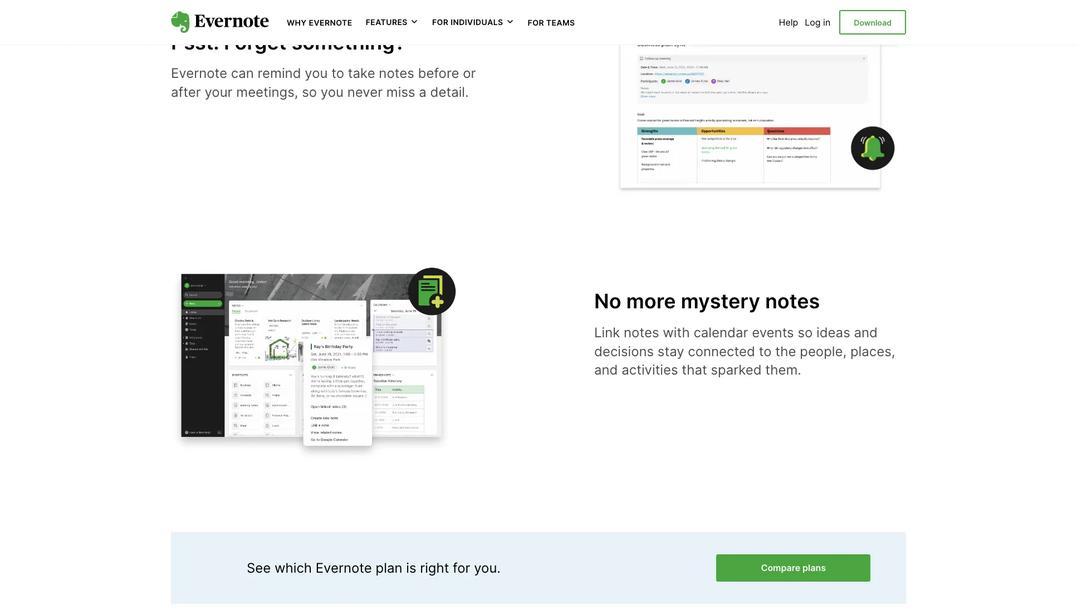 Task type: describe. For each thing, give the bounding box(es) containing it.
right
[[420, 560, 449, 576]]

is
[[406, 560, 416, 576]]

compare plans link
[[717, 555, 871, 582]]

0 vertical spatial and
[[854, 325, 878, 341]]

which
[[275, 560, 312, 576]]

remind
[[258, 65, 301, 82]]

1 vertical spatial you
[[321, 84, 344, 100]]

why
[[287, 18, 307, 27]]

why evernote
[[287, 18, 352, 27]]

decisions
[[594, 343, 654, 360]]

never
[[347, 84, 383, 100]]

link
[[594, 325, 620, 341]]

with
[[663, 325, 690, 341]]

evernote and calendar integration showcase image
[[617, 0, 906, 194]]

miss
[[386, 84, 415, 100]]

can
[[231, 65, 254, 82]]

see
[[247, 560, 271, 576]]

take
[[348, 65, 375, 82]]

people,
[[800, 343, 847, 360]]

link notes with calendar events so ideas and decisions stay connected to the people, places, and activities that sparked them.
[[594, 325, 895, 378]]

for
[[453, 560, 470, 576]]

log
[[805, 17, 821, 28]]

for teams
[[528, 18, 575, 27]]

plans
[[803, 562, 826, 574]]

for for for teams
[[528, 18, 544, 27]]

individuals
[[451, 17, 503, 27]]

notes inside the link notes with calendar events so ideas and decisions stay connected to the people, places, and activities that sparked them.
[[624, 325, 659, 341]]

for individuals button
[[432, 17, 514, 28]]

features button
[[366, 17, 419, 28]]

evernote inside evernote can remind you to take notes before or after your meetings, so you never miss a detail.
[[171, 65, 227, 82]]

them.
[[765, 362, 801, 378]]

activities
[[622, 362, 678, 378]]

something?
[[292, 30, 406, 54]]

your
[[205, 84, 233, 100]]

no more mystery notes
[[594, 289, 820, 314]]

no
[[594, 289, 621, 314]]

the
[[776, 343, 796, 360]]

before
[[418, 65, 459, 82]]

calendar in evernote home integration image
[[171, 265, 461, 461]]

help
[[779, 17, 798, 28]]

compare
[[761, 562, 800, 574]]

0 vertical spatial you
[[305, 65, 328, 82]]

ideas
[[817, 325, 850, 341]]

help link
[[779, 17, 798, 28]]

download link
[[840, 10, 906, 35]]

more
[[626, 289, 676, 314]]

meetings,
[[236, 84, 298, 100]]

to inside evernote can remind you to take notes before or after your meetings, so you never miss a detail.
[[332, 65, 344, 82]]

forget
[[224, 30, 287, 54]]

so inside evernote can remind you to take notes before or after your meetings, so you never miss a detail.
[[302, 84, 317, 100]]

evernote logo image
[[171, 11, 269, 33]]



Task type: vqa. For each thing, say whether or not it's contained in the screenshot.
events
yes



Task type: locate. For each thing, give the bounding box(es) containing it.
notes up miss
[[379, 65, 414, 82]]

you.
[[474, 560, 501, 576]]

you left never
[[321, 84, 344, 100]]

notes up the decisions
[[624, 325, 659, 341]]

0 vertical spatial to
[[332, 65, 344, 82]]

plan
[[376, 560, 402, 576]]

teams
[[546, 18, 575, 27]]

see which evernote plan is right for you.
[[247, 560, 501, 576]]

for individuals
[[432, 17, 503, 27]]

1 horizontal spatial to
[[759, 343, 772, 360]]

for
[[432, 17, 449, 27], [528, 18, 544, 27]]

so inside the link notes with calendar events so ideas and decisions stay connected to the people, places, and activities that sparked them.
[[798, 325, 813, 341]]

calendar
[[694, 325, 748, 341]]

detail.
[[430, 84, 469, 100]]

psst. forget something?
[[171, 30, 406, 54]]

0 horizontal spatial notes
[[379, 65, 414, 82]]

sparked
[[711, 362, 762, 378]]

after
[[171, 84, 201, 100]]

for for for individuals
[[432, 17, 449, 27]]

for inside for individuals button
[[432, 17, 449, 27]]

1 horizontal spatial and
[[854, 325, 878, 341]]

connected
[[688, 343, 755, 360]]

for inside for teams link
[[528, 18, 544, 27]]

notes
[[379, 65, 414, 82], [765, 289, 820, 314], [624, 325, 659, 341]]

features
[[366, 17, 408, 27]]

you
[[305, 65, 328, 82], [321, 84, 344, 100]]

that
[[682, 362, 707, 378]]

to inside the link notes with calendar events so ideas and decisions stay connected to the people, places, and activities that sparked them.
[[759, 343, 772, 360]]

to left take
[[332, 65, 344, 82]]

download
[[854, 18, 892, 27]]

a
[[419, 84, 427, 100]]

or
[[463, 65, 476, 82]]

evernote
[[309, 18, 352, 27], [171, 65, 227, 82], [316, 560, 372, 576]]

notes inside evernote can remind you to take notes before or after your meetings, so you never miss a detail.
[[379, 65, 414, 82]]

evernote left plan
[[316, 560, 372, 576]]

to
[[332, 65, 344, 82], [759, 343, 772, 360]]

compare plans
[[761, 562, 826, 574]]

1 vertical spatial evernote
[[171, 65, 227, 82]]

1 vertical spatial and
[[594, 362, 618, 378]]

0 horizontal spatial for
[[432, 17, 449, 27]]

0 vertical spatial notes
[[379, 65, 414, 82]]

1 vertical spatial so
[[798, 325, 813, 341]]

psst.
[[171, 30, 219, 54]]

events
[[752, 325, 794, 341]]

evernote up something?
[[309, 18, 352, 27]]

for left individuals
[[432, 17, 449, 27]]

evernote up after in the left of the page
[[171, 65, 227, 82]]

1 horizontal spatial for
[[528, 18, 544, 27]]

and
[[854, 325, 878, 341], [594, 362, 618, 378]]

2 vertical spatial evernote
[[316, 560, 372, 576]]

2 horizontal spatial notes
[[765, 289, 820, 314]]

notes up events
[[765, 289, 820, 314]]

mystery
[[681, 289, 760, 314]]

0 horizontal spatial so
[[302, 84, 317, 100]]

for left teams
[[528, 18, 544, 27]]

you right remind at the top left
[[305, 65, 328, 82]]

1 horizontal spatial so
[[798, 325, 813, 341]]

places,
[[850, 343, 895, 360]]

2 vertical spatial notes
[[624, 325, 659, 341]]

so
[[302, 84, 317, 100], [798, 325, 813, 341]]

evernote can remind you to take notes before or after your meetings, so you never miss a detail.
[[171, 65, 476, 100]]

in
[[823, 17, 831, 28]]

stay
[[658, 343, 684, 360]]

for teams link
[[528, 17, 575, 28]]

to down events
[[759, 343, 772, 360]]

1 vertical spatial notes
[[765, 289, 820, 314]]

why evernote link
[[287, 17, 352, 28]]

1 horizontal spatial notes
[[624, 325, 659, 341]]

and up places,
[[854, 325, 878, 341]]

0 vertical spatial evernote
[[309, 18, 352, 27]]

so up people,
[[798, 325, 813, 341]]

0 horizontal spatial and
[[594, 362, 618, 378]]

log in
[[805, 17, 831, 28]]

0 horizontal spatial to
[[332, 65, 344, 82]]

log in link
[[805, 17, 831, 28]]

1 vertical spatial to
[[759, 343, 772, 360]]

and down the decisions
[[594, 362, 618, 378]]

0 vertical spatial so
[[302, 84, 317, 100]]

so right meetings,
[[302, 84, 317, 100]]



